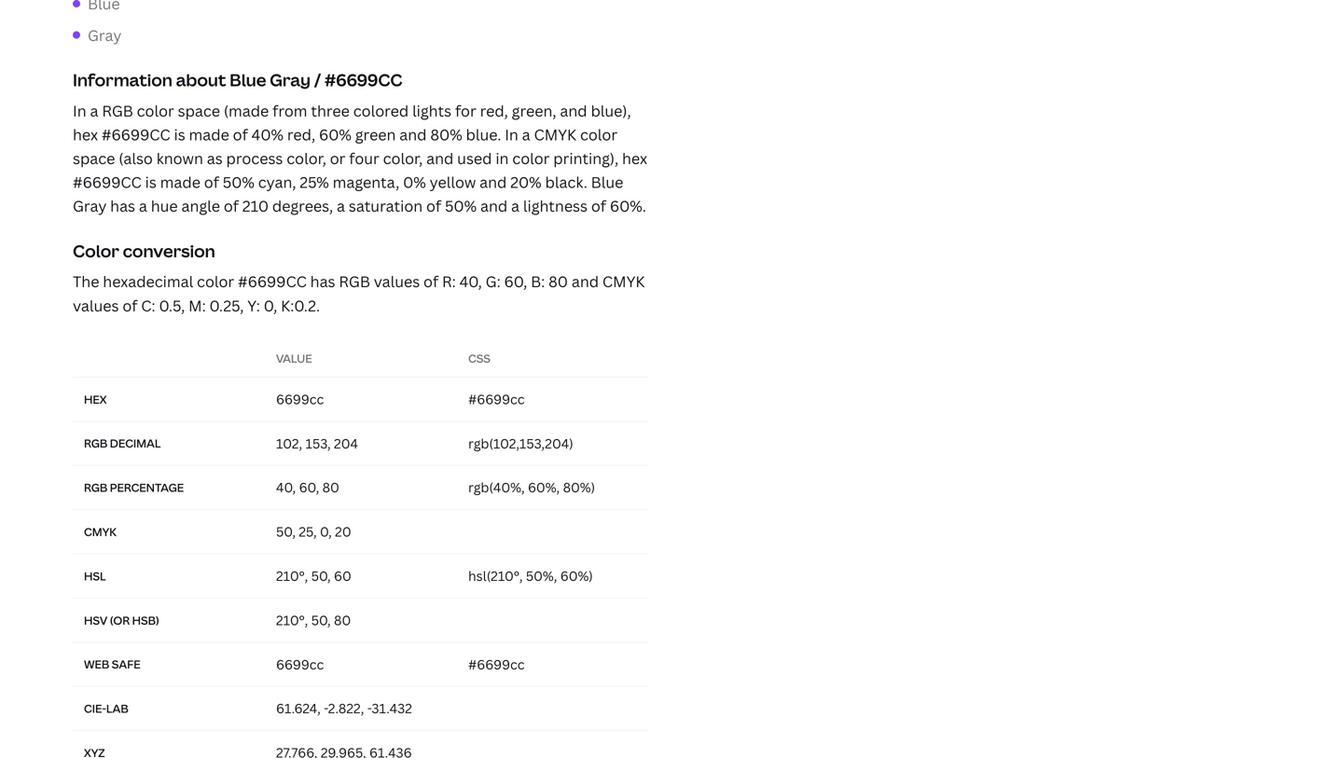 Task type: describe. For each thing, give the bounding box(es) containing it.
conversion
[[123, 240, 215, 262]]

1 vertical spatial 50%
[[445, 196, 477, 216]]

/
[[314, 68, 321, 91]]

black.
[[545, 172, 588, 192]]

hsl
[[84, 569, 106, 584]]

210°, for 210°, 50, 60
[[276, 567, 308, 585]]

the
[[73, 272, 99, 292]]

hsl(210°, 50%, 60%)
[[468, 567, 593, 585]]

color conversion the hexadecimal color #6699cc has rgb values of r: 40, g: 60, b: 80 and cmyk values of c: 0.5, m: 0.25, y: 0, k:0.2.
[[73, 240, 645, 316]]

color down information
[[137, 101, 174, 121]]

60%)
[[561, 567, 593, 585]]

20%
[[511, 172, 542, 192]]

in
[[496, 148, 509, 168]]

rgb left percentage
[[84, 480, 108, 496]]

for
[[455, 101, 477, 121]]

rgb(40%,
[[468, 479, 525, 497]]

2 vertical spatial cmyk
[[84, 525, 117, 540]]

0 horizontal spatial 60,
[[299, 479, 319, 497]]

1 horizontal spatial in
[[505, 124, 519, 145]]

25%
[[300, 172, 329, 192]]

rgb(102,153,204)
[[468, 435, 574, 452]]

yellow
[[430, 172, 476, 192]]

0.5,
[[159, 296, 185, 316]]

1 vertical spatial is
[[145, 172, 157, 192]]

saturation
[[349, 196, 423, 216]]

102, 153, 204
[[276, 435, 358, 452]]

60
[[334, 567, 352, 585]]

40, 60, 80
[[276, 479, 340, 497]]

information about blue gray / #6699cc in a rgb color space (made from three colored lights for red, green, and blue), hex #6699cc is made of 40% red, 60% green and 80% blue. in a cmyk color space (also known as process color, or four color, and used in color printing), hex #6699cc is made of 50% cyan, 25% magenta, 0% yellow and 20% black. blue gray has a hue angle of 210 degrees, a saturation of 50% and a lightness of 60%.
[[73, 68, 648, 216]]

hue
[[151, 196, 178, 216]]

lightness
[[523, 196, 588, 216]]

#6699cc up colored
[[325, 68, 403, 91]]

of left the "r:"
[[424, 272, 439, 292]]

1 horizontal spatial values
[[374, 272, 420, 292]]

102,
[[276, 435, 303, 452]]

angle
[[182, 196, 220, 216]]

y:
[[248, 296, 260, 316]]

web safe
[[84, 657, 141, 673]]

#6699cc up '(also'
[[102, 124, 170, 145]]

61.624,
[[276, 700, 321, 718]]

60%.
[[610, 196, 647, 216]]

web
[[84, 657, 109, 673]]

b:
[[531, 272, 545, 292]]

safe
[[112, 657, 141, 673]]

value
[[276, 351, 312, 366]]

80 for 40, 60, 80
[[323, 479, 340, 497]]

1 horizontal spatial hex
[[622, 148, 648, 168]]

210
[[243, 196, 269, 216]]

r:
[[442, 272, 456, 292]]

has inside information about blue gray / #6699cc in a rgb color space (made from three colored lights for red, green, and blue), hex #6699cc is made of 40% red, 60% green and 80% blue. in a cmyk color space (also known as process color, or four color, and used in color printing), hex #6699cc is made of 50% cyan, 25% magenta, 0% yellow and 20% black. blue gray has a hue angle of 210 degrees, a saturation of 50% and a lightness of 60%.
[[110, 196, 135, 216]]

0 vertical spatial 50,
[[276, 523, 296, 541]]

153,
[[306, 435, 331, 452]]

three
[[311, 101, 350, 121]]

percentage
[[110, 480, 184, 496]]

0 horizontal spatial 50%
[[223, 172, 255, 192]]

1 horizontal spatial 0,
[[320, 523, 332, 541]]

magenta,
[[333, 172, 400, 192]]

blue.
[[466, 124, 501, 145]]

a left hue
[[139, 196, 147, 216]]

50, for 210°, 50, 60
[[311, 567, 331, 585]]

gray link
[[88, 25, 122, 45]]

cyan,
[[258, 172, 296, 192]]

1 vertical spatial space
[[73, 148, 115, 168]]

1 color, from the left
[[287, 148, 326, 168]]

#6699cc inside color conversion the hexadecimal color #6699cc has rgb values of r: 40, g: 60, b: 80 and cmyk values of c: 0.5, m: 0.25, y: 0, k:0.2.
[[238, 272, 307, 292]]

as
[[207, 148, 223, 168]]

60%
[[319, 124, 352, 145]]

2 color, from the left
[[383, 148, 423, 168]]

from
[[273, 101, 308, 121]]

#6699cc for hex
[[468, 391, 525, 408]]

printing),
[[554, 148, 619, 168]]

hsl(210°,
[[468, 567, 523, 585]]

80 for 210°, 50, 80
[[334, 612, 351, 629]]

1 horizontal spatial is
[[174, 124, 185, 145]]

1 - from the left
[[324, 700, 328, 718]]

61.624, -2.822, -31.432
[[276, 700, 412, 718]]

(also
[[119, 148, 153, 168]]

color
[[73, 240, 119, 262]]

0%
[[403, 172, 426, 192]]

hsb)
[[132, 613, 159, 628]]

2 - from the left
[[367, 700, 372, 718]]

green
[[355, 124, 396, 145]]

rgb decimal
[[84, 436, 161, 451]]

1 vertical spatial gray
[[270, 68, 311, 91]]



Task type: vqa. For each thing, say whether or not it's contained in the screenshot.
Gray to the middle
yes



Task type: locate. For each thing, give the bounding box(es) containing it.
40, inside color conversion the hexadecimal color #6699cc has rgb values of r: 40, g: 60, b: 80 and cmyk values of c: 0.5, m: 0.25, y: 0, k:0.2.
[[460, 272, 482, 292]]

0.25,
[[210, 296, 244, 316]]

space down about
[[178, 101, 220, 121]]

0 vertical spatial 6699cc
[[276, 391, 324, 408]]

(made
[[224, 101, 269, 121]]

1 horizontal spatial 50%
[[445, 196, 477, 216]]

of left 60%. on the top of the page
[[592, 196, 607, 216]]

0 horizontal spatial cmyk
[[84, 525, 117, 540]]

1 vertical spatial in
[[505, 124, 519, 145]]

in down information
[[73, 101, 86, 121]]

1 horizontal spatial 60,
[[504, 272, 528, 292]]

and inside color conversion the hexadecimal color #6699cc has rgb values of r: 40, g: 60, b: 80 and cmyk values of c: 0.5, m: 0.25, y: 0, k:0.2.
[[572, 272, 599, 292]]

1 vertical spatial 210°,
[[276, 612, 308, 629]]

has
[[110, 196, 135, 216], [310, 272, 336, 292]]

0 vertical spatial made
[[189, 124, 229, 145]]

has left hue
[[110, 196, 135, 216]]

0 horizontal spatial has
[[110, 196, 135, 216]]

80
[[549, 272, 568, 292], [323, 479, 340, 497], [334, 612, 351, 629]]

values left the "r:"
[[374, 272, 420, 292]]

hex
[[73, 124, 98, 145], [622, 148, 648, 168]]

50, left 60
[[311, 567, 331, 585]]

80 down 60
[[334, 612, 351, 629]]

0 horizontal spatial in
[[73, 101, 86, 121]]

#6699cc for web safe
[[468, 656, 525, 674]]

0 vertical spatial 80
[[549, 272, 568, 292]]

1 horizontal spatial has
[[310, 272, 336, 292]]

2.822,
[[328, 700, 364, 718]]

6699cc for web safe
[[276, 656, 324, 674]]

#6699cc
[[468, 391, 525, 408], [468, 656, 525, 674]]

6699cc up 61.624,
[[276, 656, 324, 674]]

40, down 102,
[[276, 479, 296, 497]]

50%
[[223, 172, 255, 192], [445, 196, 477, 216]]

color, up 0%
[[383, 148, 423, 168]]

1 vertical spatial 6699cc
[[276, 656, 324, 674]]

decimal
[[110, 436, 161, 451]]

0 vertical spatial 0,
[[264, 296, 277, 316]]

2 6699cc from the top
[[276, 656, 324, 674]]

cie-
[[84, 701, 106, 717]]

50, down 210°, 50, 60
[[311, 612, 331, 629]]

has up k:0.2.
[[310, 272, 336, 292]]

or
[[330, 148, 346, 168]]

cie-lab
[[84, 701, 129, 717]]

210°, 50, 80
[[276, 612, 351, 629]]

is up known on the left top of page
[[174, 124, 185, 145]]

rgb
[[102, 101, 133, 121], [339, 272, 370, 292], [84, 436, 108, 451], [84, 480, 108, 496]]

60,
[[504, 272, 528, 292], [299, 479, 319, 497]]

25,
[[299, 523, 317, 541]]

(or
[[110, 613, 130, 628]]

of down the yellow
[[426, 196, 442, 216]]

1 vertical spatial 50,
[[311, 567, 331, 585]]

rgb down information
[[102, 101, 133, 121]]

0 vertical spatial blue
[[230, 68, 266, 91]]

2 vertical spatial 50,
[[311, 612, 331, 629]]

rgb(40%, 60%, 80%)
[[468, 479, 595, 497]]

- right 61.624,
[[324, 700, 328, 718]]

1 horizontal spatial 40,
[[460, 272, 482, 292]]

1 horizontal spatial cmyk
[[534, 124, 577, 145]]

lab
[[106, 701, 129, 717]]

m:
[[189, 296, 206, 316]]

80 up 20 at the left bottom of page
[[323, 479, 340, 497]]

60, inside color conversion the hexadecimal color #6699cc has rgb values of r: 40, g: 60, b: 80 and cmyk values of c: 0.5, m: 0.25, y: 0, k:0.2.
[[504, 272, 528, 292]]

in up 'in'
[[505, 124, 519, 145]]

red, up blue. at the left of page
[[480, 101, 508, 121]]

1 vertical spatial hex
[[622, 148, 648, 168]]

1 vertical spatial cmyk
[[603, 272, 645, 292]]

0, right 'y:'
[[264, 296, 277, 316]]

0 horizontal spatial color,
[[287, 148, 326, 168]]

1 horizontal spatial red,
[[480, 101, 508, 121]]

1 vertical spatial blue
[[591, 172, 624, 192]]

cmyk down green,
[[534, 124, 577, 145]]

#6699cc down css
[[468, 391, 525, 408]]

green,
[[512, 101, 557, 121]]

#6699cc
[[325, 68, 403, 91], [102, 124, 170, 145], [73, 172, 142, 192], [238, 272, 307, 292]]

60, left "b:"
[[504, 272, 528, 292]]

50,
[[276, 523, 296, 541], [311, 567, 331, 585], [311, 612, 331, 629]]

hex
[[84, 392, 107, 407]]

made down known on the left top of page
[[160, 172, 201, 192]]

color up 0.25,
[[197, 272, 234, 292]]

1 horizontal spatial space
[[178, 101, 220, 121]]

is up hue
[[145, 172, 157, 192]]

2 vertical spatial gray
[[73, 196, 107, 216]]

of
[[233, 124, 248, 145], [204, 172, 219, 192], [224, 196, 239, 216], [426, 196, 442, 216], [592, 196, 607, 216], [424, 272, 439, 292], [123, 296, 138, 316]]

of down (made
[[233, 124, 248, 145]]

210°, down 25,
[[276, 567, 308, 585]]

50% down the yellow
[[445, 196, 477, 216]]

cmyk inside information about blue gray / #6699cc in a rgb color space (made from three colored lights for red, green, and blue), hex #6699cc is made of 40% red, 60% green and 80% blue. in a cmyk color space (also known as process color, or four color, and used in color printing), hex #6699cc is made of 50% cyan, 25% magenta, 0% yellow and 20% black. blue gray has a hue angle of 210 degrees, a saturation of 50% and a lightness of 60%.
[[534, 124, 577, 145]]

has inside color conversion the hexadecimal color #6699cc has rgb values of r: 40, g: 60, b: 80 and cmyk values of c: 0.5, m: 0.25, y: 0, k:0.2.
[[310, 272, 336, 292]]

gray up information
[[88, 25, 122, 45]]

60%,
[[528, 479, 560, 497]]

1 210°, from the top
[[276, 567, 308, 585]]

20
[[335, 523, 351, 541]]

0 horizontal spatial hex
[[73, 124, 98, 145]]

css
[[468, 351, 491, 366]]

0 vertical spatial #6699cc
[[468, 391, 525, 408]]

a down magenta,
[[337, 196, 345, 216]]

lights
[[413, 101, 452, 121]]

in
[[73, 101, 86, 121], [505, 124, 519, 145]]

1 vertical spatial made
[[160, 172, 201, 192]]

31.432
[[372, 700, 412, 718]]

color, up 25%
[[287, 148, 326, 168]]

0 vertical spatial hex
[[73, 124, 98, 145]]

red, down from
[[287, 124, 316, 145]]

0 vertical spatial 50%
[[223, 172, 255, 192]]

red,
[[480, 101, 508, 121], [287, 124, 316, 145]]

6699cc
[[276, 391, 324, 408], [276, 656, 324, 674]]

0 horizontal spatial space
[[73, 148, 115, 168]]

a down 20%
[[511, 196, 520, 216]]

made
[[189, 124, 229, 145], [160, 172, 201, 192]]

1 vertical spatial values
[[73, 296, 119, 316]]

2 vertical spatial 80
[[334, 612, 351, 629]]

#6699cc down '(also'
[[73, 172, 142, 192]]

color down 'blue),'
[[580, 124, 618, 145]]

color up 20%
[[513, 148, 550, 168]]

1 horizontal spatial blue
[[591, 172, 624, 192]]

0 horizontal spatial -
[[324, 700, 328, 718]]

made up as
[[189, 124, 229, 145]]

hex down information
[[73, 124, 98, 145]]

k:0.2.
[[281, 296, 320, 316]]

rgb percentage
[[84, 480, 184, 496]]

of down as
[[204, 172, 219, 192]]

#6699cc up 'y:'
[[238, 272, 307, 292]]

0 vertical spatial 40,
[[460, 272, 482, 292]]

6699cc down value on the left of page
[[276, 391, 324, 408]]

210°,
[[276, 567, 308, 585], [276, 612, 308, 629]]

g:
[[486, 272, 501, 292]]

blue
[[230, 68, 266, 91], [591, 172, 624, 192]]

40, right the "r:"
[[460, 272, 482, 292]]

hsv (or hsb)
[[84, 613, 159, 628]]

50, for 210°, 50, 80
[[311, 612, 331, 629]]

1 vertical spatial 40,
[[276, 479, 296, 497]]

204
[[334, 435, 358, 452]]

color inside color conversion the hexadecimal color #6699cc has rgb values of r: 40, g: 60, b: 80 and cmyk values of c: 0.5, m: 0.25, y: 0, k:0.2.
[[197, 272, 234, 292]]

1 vertical spatial has
[[310, 272, 336, 292]]

1 vertical spatial 80
[[323, 479, 340, 497]]

40%
[[252, 124, 284, 145]]

1 horizontal spatial color,
[[383, 148, 423, 168]]

gray up 'color'
[[73, 196, 107, 216]]

0 vertical spatial gray
[[88, 25, 122, 45]]

50% down process
[[223, 172, 255, 192]]

- right 2.822, at the left of page
[[367, 700, 372, 718]]

0 vertical spatial values
[[374, 272, 420, 292]]

210°, down 210°, 50, 60
[[276, 612, 308, 629]]

1 vertical spatial red,
[[287, 124, 316, 145]]

80%
[[431, 124, 463, 145]]

colored
[[353, 101, 409, 121]]

50, 25, 0, 20
[[276, 523, 351, 541]]

a down information
[[90, 101, 98, 121]]

50%,
[[526, 567, 557, 585]]

1 6699cc from the top
[[276, 391, 324, 408]]

degrees,
[[272, 196, 333, 216]]

information
[[73, 68, 173, 91]]

values down the
[[73, 296, 119, 316]]

color
[[137, 101, 174, 121], [580, 124, 618, 145], [513, 148, 550, 168], [197, 272, 234, 292]]

210°, 50, 60
[[276, 567, 352, 585]]

process
[[226, 148, 283, 168]]

hsv
[[84, 613, 107, 628]]

0 vertical spatial in
[[73, 101, 86, 121]]

1 horizontal spatial -
[[367, 700, 372, 718]]

rgb inside information about blue gray / #6699cc in a rgb color space (made from three colored lights for red, green, and blue), hex #6699cc is made of 40% red, 60% green and 80% blue. in a cmyk color space (also known as process color, or four color, and used in color printing), hex #6699cc is made of 50% cyan, 25% magenta, 0% yellow and 20% black. blue gray has a hue angle of 210 degrees, a saturation of 50% and a lightness of 60%.
[[102, 101, 133, 121]]

0 vertical spatial space
[[178, 101, 220, 121]]

2 210°, from the top
[[276, 612, 308, 629]]

1 vertical spatial #6699cc
[[468, 656, 525, 674]]

0 horizontal spatial values
[[73, 296, 119, 316]]

60, up 25,
[[299, 479, 319, 497]]

hexadecimal
[[103, 272, 193, 292]]

2 horizontal spatial cmyk
[[603, 272, 645, 292]]

0 horizontal spatial 40,
[[276, 479, 296, 497]]

is
[[174, 124, 185, 145], [145, 172, 157, 192]]

80 inside color conversion the hexadecimal color #6699cc has rgb values of r: 40, g: 60, b: 80 and cmyk values of c: 0.5, m: 0.25, y: 0, k:0.2.
[[549, 272, 568, 292]]

hex up 60%. on the top of the page
[[622, 148, 648, 168]]

0 vertical spatial 210°,
[[276, 567, 308, 585]]

space
[[178, 101, 220, 121], [73, 148, 115, 168]]

80 right "b:"
[[549, 272, 568, 292]]

rgb inside color conversion the hexadecimal color #6699cc has rgb values of r: 40, g: 60, b: 80 and cmyk values of c: 0.5, m: 0.25, y: 0, k:0.2.
[[339, 272, 370, 292]]

0 vertical spatial has
[[110, 196, 135, 216]]

gray left the /
[[270, 68, 311, 91]]

used
[[457, 148, 492, 168]]

cmyk inside color conversion the hexadecimal color #6699cc has rgb values of r: 40, g: 60, b: 80 and cmyk values of c: 0.5, m: 0.25, y: 0, k:0.2.
[[603, 272, 645, 292]]

about
[[176, 68, 226, 91]]

values
[[374, 272, 420, 292], [73, 296, 119, 316]]

rgb down the saturation
[[339, 272, 370, 292]]

210°, for 210°, 50, 80
[[276, 612, 308, 629]]

0 vertical spatial red,
[[480, 101, 508, 121]]

blue up 60%. on the top of the page
[[591, 172, 624, 192]]

cmyk down 60%. on the top of the page
[[603, 272, 645, 292]]

6699cc for hex
[[276, 391, 324, 408]]

blue up (made
[[230, 68, 266, 91]]

cmyk up hsl at the bottom left
[[84, 525, 117, 540]]

0, left 20 at the left bottom of page
[[320, 523, 332, 541]]

of left 210
[[224, 196, 239, 216]]

-
[[324, 700, 328, 718], [367, 700, 372, 718]]

cmyk
[[534, 124, 577, 145], [603, 272, 645, 292], [84, 525, 117, 540]]

space left '(also'
[[73, 148, 115, 168]]

1 vertical spatial 0,
[[320, 523, 332, 541]]

four
[[349, 148, 380, 168]]

c:
[[141, 296, 156, 316]]

a
[[90, 101, 98, 121], [522, 124, 531, 145], [139, 196, 147, 216], [337, 196, 345, 216], [511, 196, 520, 216]]

0 vertical spatial 60,
[[504, 272, 528, 292]]

0 vertical spatial is
[[174, 124, 185, 145]]

0 horizontal spatial is
[[145, 172, 157, 192]]

1 vertical spatial 60,
[[299, 479, 319, 497]]

80%)
[[563, 479, 595, 497]]

1 #6699cc from the top
[[468, 391, 525, 408]]

0 vertical spatial cmyk
[[534, 124, 577, 145]]

a down green,
[[522, 124, 531, 145]]

of left c:
[[123, 296, 138, 316]]

known
[[157, 148, 203, 168]]

50, left 25,
[[276, 523, 296, 541]]

0, inside color conversion the hexadecimal color #6699cc has rgb values of r: 40, g: 60, b: 80 and cmyk values of c: 0.5, m: 0.25, y: 0, k:0.2.
[[264, 296, 277, 316]]

rgb left decimal
[[84, 436, 108, 451]]

2 #6699cc from the top
[[468, 656, 525, 674]]

0 horizontal spatial red,
[[287, 124, 316, 145]]

#6699cc down hsl(210°,
[[468, 656, 525, 674]]

blue),
[[591, 101, 631, 121]]

0 horizontal spatial blue
[[230, 68, 266, 91]]

0 horizontal spatial 0,
[[264, 296, 277, 316]]

0,
[[264, 296, 277, 316], [320, 523, 332, 541]]



